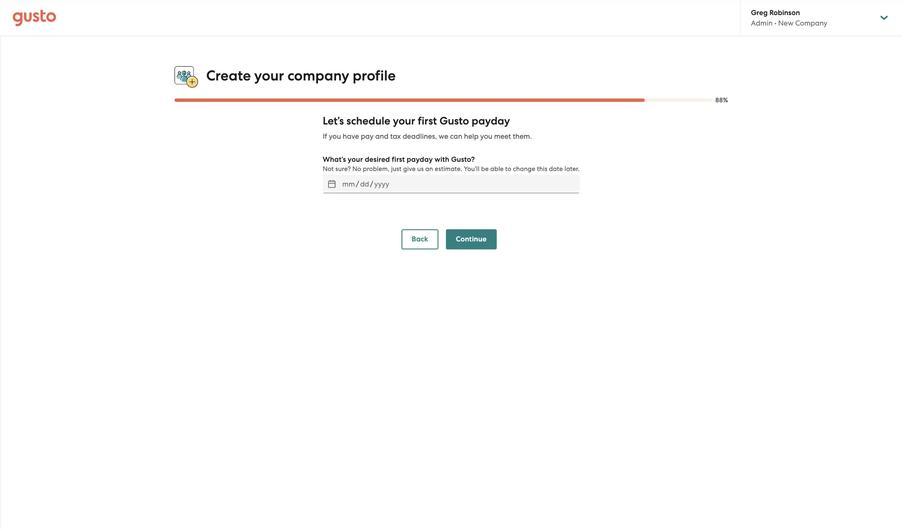 Task type: locate. For each thing, give the bounding box(es) containing it.
1 vertical spatial payday
[[407, 155, 433, 164]]

you
[[329, 132, 341, 141], [481, 132, 493, 141]]

problem,
[[363, 165, 390, 173]]

your inside what's your desired first payday with gusto? not sure? no problem, just give us an estimate. you'll be able to change this date later.
[[348, 155, 363, 164]]

2 horizontal spatial your
[[393, 115, 416, 128]]

an
[[426, 165, 433, 173]]

1 horizontal spatial /
[[370, 180, 374, 189]]

/ down 'problem,'
[[370, 180, 374, 189]]

1 horizontal spatial your
[[348, 155, 363, 164]]

1 horizontal spatial payday
[[472, 115, 510, 128]]

back link
[[402, 230, 439, 250]]

payday
[[472, 115, 510, 128], [407, 155, 433, 164]]

change
[[513, 165, 536, 173]]

0 vertical spatial first
[[418, 115, 437, 128]]

first for gusto
[[418, 115, 437, 128]]

2 / from the left
[[370, 180, 374, 189]]

if
[[323, 132, 327, 141]]

first
[[418, 115, 437, 128], [392, 155, 405, 164]]

create
[[206, 67, 251, 84]]

Month (mm) field
[[341, 178, 356, 191]]

be
[[481, 165, 489, 173]]

your
[[254, 67, 284, 84], [393, 115, 416, 128], [348, 155, 363, 164]]

0 horizontal spatial your
[[254, 67, 284, 84]]

admin
[[751, 19, 773, 27]]

if you have pay and tax deadlines, we can help you meet them.
[[323, 132, 532, 141]]

0 horizontal spatial /
[[356, 180, 359, 189]]

0 vertical spatial payday
[[472, 115, 510, 128]]

your up tax
[[393, 115, 416, 128]]

schedule
[[347, 115, 391, 128]]

1 / from the left
[[356, 180, 359, 189]]

1 horizontal spatial you
[[481, 132, 493, 141]]

first up just
[[392, 155, 405, 164]]

1 vertical spatial first
[[392, 155, 405, 164]]

we
[[439, 132, 449, 141]]

0 horizontal spatial payday
[[407, 155, 433, 164]]

0 horizontal spatial first
[[392, 155, 405, 164]]

first inside what's your desired first payday with gusto? not sure? no problem, just give us an estimate. you'll be able to change this date later.
[[392, 155, 405, 164]]

0 horizontal spatial you
[[329, 132, 341, 141]]

your right create
[[254, 67, 284, 84]]

this
[[537, 165, 548, 173]]

and
[[376, 132, 389, 141]]

date
[[549, 165, 563, 173]]

0 vertical spatial your
[[254, 67, 284, 84]]

robinson
[[770, 8, 800, 17]]

you right if
[[329, 132, 341, 141]]

2 vertical spatial your
[[348, 155, 363, 164]]

/
[[356, 180, 359, 189], [370, 180, 374, 189]]

just
[[391, 165, 402, 173]]

you'll
[[464, 165, 480, 173]]

/ down no
[[356, 180, 359, 189]]

able
[[491, 165, 504, 173]]

88%
[[716, 97, 729, 104]]

payday inside what's your desired first payday with gusto? not sure? no problem, just give us an estimate. you'll be able to change this date later.
[[407, 155, 433, 164]]

them.
[[513, 132, 532, 141]]

first up if you have pay and tax deadlines, we can help you meet them.
[[418, 115, 437, 128]]

Day (dd) field
[[359, 178, 370, 191]]

1 vertical spatial your
[[393, 115, 416, 128]]

your up no
[[348, 155, 363, 164]]

payday up meet
[[472, 115, 510, 128]]

have
[[343, 132, 359, 141]]

1 horizontal spatial first
[[418, 115, 437, 128]]

company
[[796, 19, 828, 27]]

you right help
[[481, 132, 493, 141]]

to
[[506, 165, 512, 173]]

payday up us
[[407, 155, 433, 164]]



Task type: describe. For each thing, give the bounding box(es) containing it.
what's your desired first payday with gusto? not sure? no problem, just give us an estimate. you'll be able to change this date later.
[[323, 155, 580, 173]]

Year (yyyy) field
[[374, 178, 390, 191]]

profile
[[353, 67, 396, 84]]

•
[[775, 19, 777, 27]]

continue button
[[446, 230, 497, 250]]

let's schedule your first gusto payday
[[323, 115, 510, 128]]

deadlines,
[[403, 132, 437, 141]]

no
[[353, 165, 361, 173]]

home image
[[13, 9, 56, 26]]

continue
[[456, 235, 487, 244]]

your for desired
[[348, 155, 363, 164]]

tax
[[391, 132, 401, 141]]

pay
[[361, 132, 374, 141]]

1 you from the left
[[329, 132, 341, 141]]

gusto?
[[451, 155, 475, 164]]

help
[[464, 132, 479, 141]]

new
[[779, 19, 794, 27]]

not
[[323, 165, 334, 173]]

create your company profile
[[206, 67, 396, 84]]

gusto
[[440, 115, 469, 128]]

let's
[[323, 115, 344, 128]]

estimate.
[[435, 165, 463, 173]]

your for company
[[254, 67, 284, 84]]

later.
[[565, 165, 580, 173]]

greg
[[751, 8, 768, 17]]

company
[[288, 67, 349, 84]]

with
[[435, 155, 450, 164]]

us
[[417, 165, 424, 173]]

sure?
[[336, 165, 351, 173]]

back
[[412, 235, 428, 244]]

what's
[[323, 155, 346, 164]]

give
[[403, 165, 416, 173]]

can
[[450, 132, 463, 141]]

meet
[[494, 132, 511, 141]]

first for payday
[[392, 155, 405, 164]]

desired
[[365, 155, 390, 164]]

greg robinson admin • new company
[[751, 8, 828, 27]]

2 you from the left
[[481, 132, 493, 141]]



Task type: vqa. For each thing, say whether or not it's contained in the screenshot.
THAT
no



